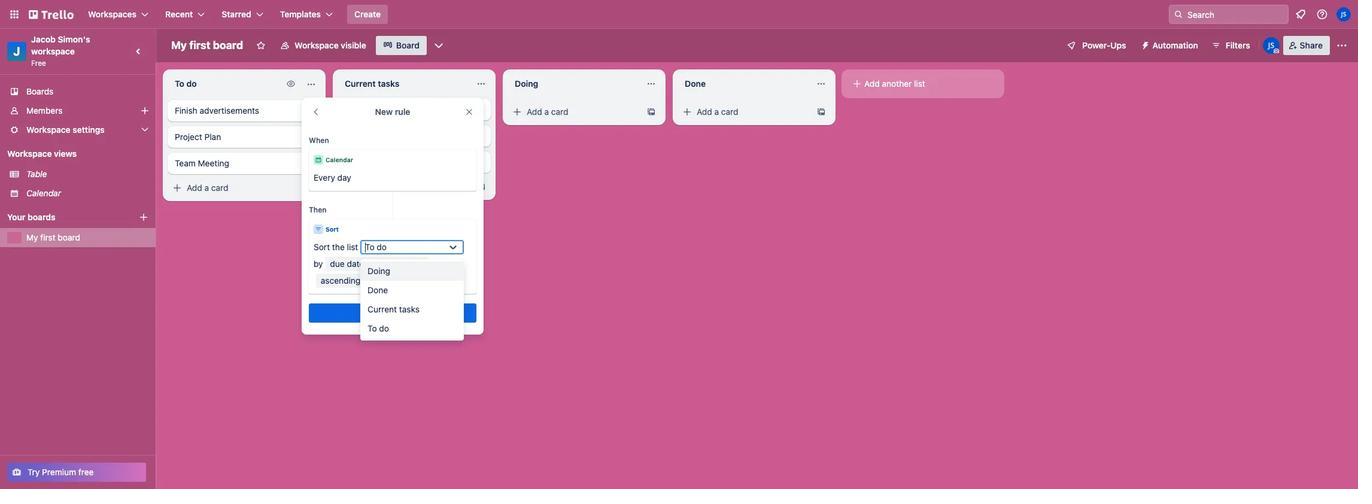 Task type: vqa. For each thing, say whether or not it's contained in the screenshot.
'Instagram'
no



Task type: describe. For each thing, give the bounding box(es) containing it.
workspace for workspace settings
[[26, 125, 70, 135]]

table
[[26, 169, 47, 179]]

back to home image
[[29, 5, 74, 24]]

j
[[13, 44, 20, 58]]

card right day
[[381, 181, 399, 192]]

your
[[7, 212, 25, 222]]

meeting for "current tasks" text box
[[368, 157, 399, 167]]

tasks
[[399, 304, 420, 314]]

workspace navigation collapse icon image
[[131, 43, 147, 60]]

primary element
[[0, 0, 1358, 29]]

the
[[332, 242, 345, 252]]

boards
[[28, 212, 55, 222]]

power-ups button
[[1059, 36, 1134, 55]]

current
[[368, 304, 397, 314]]

Doing text field
[[508, 74, 639, 93]]

0 horizontal spatial my
[[26, 232, 38, 242]]

add down done text field
[[697, 107, 712, 117]]

0 vertical spatial do
[[377, 242, 387, 252]]

another
[[882, 78, 912, 89]]

card down done text field
[[721, 107, 739, 117]]

a down doing text box at the top left of page
[[545, 107, 549, 117]]

jacob simon (jacobsimon16) image
[[1263, 37, 1280, 54]]

j link
[[7, 42, 26, 61]]

try
[[28, 467, 40, 477]]

share
[[1300, 40, 1323, 50]]

1 horizontal spatial create from template… image
[[647, 107, 656, 117]]

boards link
[[0, 82, 156, 101]]

simon's
[[58, 34, 90, 44]]

members link
[[0, 101, 156, 120]]

0 horizontal spatial create from template… image
[[477, 182, 486, 192]]

card down doing text box at the top left of page
[[551, 107, 569, 117]]

sort for sort the list
[[314, 242, 330, 252]]

first inside "board name" text field
[[189, 39, 210, 51]]

1 vertical spatial do
[[379, 323, 389, 333]]

add a card for create from template… image to the right
[[527, 107, 569, 117]]

power-
[[1083, 40, 1111, 50]]

try premium free button
[[7, 463, 146, 482]]

a down plan
[[204, 183, 209, 193]]

add new rule button
[[309, 304, 477, 323]]

add new rule
[[367, 308, 419, 318]]

star or unstar board image
[[256, 41, 266, 50]]

Current tasks text field
[[338, 74, 469, 93]]

day
[[337, 172, 351, 183]]

my first board link
[[26, 232, 148, 244]]

meeting for to do text field
[[198, 158, 229, 168]]

workspace for workspace visible
[[295, 40, 339, 50]]

calendar link
[[26, 187, 148, 199]]

Done text field
[[678, 74, 809, 93]]

finish advertisements for finish advertisements link corresponding to to do text field
[[175, 105, 259, 116]]

jacob simon (jacobsimon16) image
[[1337, 7, 1351, 22]]

create button
[[347, 5, 388, 24]]

date
[[347, 259, 364, 269]]

filters
[[1226, 40, 1251, 50]]

0 vertical spatial to do
[[365, 242, 387, 252]]

list for sort the list
[[347, 242, 358, 252]]

advertisements for to do text field
[[200, 105, 259, 116]]

ascending
[[321, 275, 361, 286]]

new
[[375, 107, 393, 117]]

try premium free
[[28, 467, 94, 477]]

1 vertical spatial to do
[[368, 323, 389, 333]]

templates button
[[273, 5, 340, 24]]

To do text field
[[168, 74, 280, 93]]

0 vertical spatial create from template… image
[[817, 107, 826, 117]]

show menu image
[[1336, 40, 1348, 51]]

0 horizontal spatial create from template… image
[[307, 183, 316, 193]]

workspace visible
[[295, 40, 366, 50]]

sm image for automation
[[1136, 36, 1153, 53]]

then
[[309, 205, 327, 214]]

board
[[396, 40, 420, 50]]

workspace settings button
[[0, 120, 156, 139]]

first inside my first board link
[[40, 232, 55, 242]]

0 vertical spatial to
[[365, 242, 375, 252]]

team meeting link for "current tasks" text box
[[338, 151, 491, 173]]

finish advertisements for "current tasks" text box's finish advertisements link
[[345, 104, 429, 114]]

workspaces
[[88, 9, 137, 19]]

finish for finish advertisements link corresponding to to do text field
[[175, 105, 197, 116]]

done
[[368, 285, 388, 295]]

templates
[[280, 9, 321, 19]]

add left another
[[865, 78, 880, 89]]

your boards with 1 items element
[[7, 210, 121, 225]]

0 vertical spatial calendar
[[326, 156, 353, 163]]

add inside "button"
[[367, 308, 383, 318]]

ups
[[1111, 40, 1127, 50]]

starred
[[222, 9, 251, 19]]

recent
[[165, 9, 193, 19]]

settings
[[73, 125, 105, 135]]

visible
[[341, 40, 366, 50]]

premium
[[42, 467, 76, 477]]

starred button
[[215, 5, 270, 24]]

power-ups
[[1083, 40, 1127, 50]]

workspace
[[31, 46, 75, 56]]

project plan
[[175, 132, 221, 142]]

members
[[26, 105, 63, 116]]

list for add another list
[[914, 78, 926, 89]]

my inside "board name" text field
[[171, 39, 187, 51]]

customize views image
[[433, 40, 445, 51]]



Task type: locate. For each thing, give the bounding box(es) containing it.
add a card for create from template… icon to the top
[[697, 107, 739, 117]]

add
[[865, 78, 880, 89], [527, 107, 542, 117], [697, 107, 712, 117], [357, 181, 372, 192], [187, 183, 202, 193], [367, 308, 383, 318]]

advertisements down "current tasks" text box
[[370, 104, 429, 114]]

project plan link
[[168, 126, 321, 148]]

1 vertical spatial workspace
[[26, 125, 70, 135]]

calendar down table
[[26, 188, 61, 198]]

0 horizontal spatial team
[[175, 158, 196, 168]]

finish for "current tasks" text box's finish advertisements link
[[345, 104, 367, 114]]

calendar
[[326, 156, 353, 163], [26, 188, 61, 198]]

0 vertical spatial my
[[171, 39, 187, 51]]

add down "project plan"
[[187, 183, 202, 193]]

add right day
[[357, 181, 372, 192]]

to
[[365, 242, 375, 252], [368, 323, 377, 333]]

0 horizontal spatial calendar
[[26, 188, 61, 198]]

1 horizontal spatial team meeting link
[[338, 151, 491, 173]]

1 vertical spatial rule
[[403, 308, 419, 318]]

1 horizontal spatial finish advertisements
[[345, 104, 429, 114]]

to do up doing
[[365, 242, 387, 252]]

0 horizontal spatial finish
[[175, 105, 197, 116]]

sort
[[326, 226, 339, 233], [314, 242, 330, 252]]

workspace up table
[[7, 148, 52, 159]]

add a card down done text field
[[697, 107, 739, 117]]

current tasks
[[368, 304, 420, 314]]

workspace inside dropdown button
[[26, 125, 70, 135]]

add a card down plan
[[187, 183, 228, 193]]

1 vertical spatial first
[[40, 232, 55, 242]]

workspace down members
[[26, 125, 70, 135]]

0 horizontal spatial meeting
[[198, 158, 229, 168]]

1 horizontal spatial team
[[345, 157, 366, 167]]

sm image left add another list
[[851, 78, 863, 90]]

1 horizontal spatial my
[[171, 39, 187, 51]]

card
[[551, 107, 569, 117], [721, 107, 739, 117], [381, 181, 399, 192], [211, 183, 228, 193]]

workspace inside button
[[295, 40, 339, 50]]

1 vertical spatial to
[[368, 323, 377, 333]]

finish advertisements link for "current tasks" text box
[[338, 99, 491, 120]]

board inside text field
[[213, 39, 243, 51]]

sm image down project on the left
[[171, 182, 183, 194]]

add a card for the left create from template… icon
[[357, 181, 399, 192]]

team for to do text field
[[175, 158, 196, 168]]

1 vertical spatial create from template… image
[[477, 182, 486, 192]]

workspace views
[[7, 148, 77, 159]]

finish advertisements link for to do text field
[[168, 100, 321, 122]]

team meeting down "project plan"
[[175, 158, 229, 168]]

0 horizontal spatial advertisements
[[200, 105, 259, 116]]

new
[[385, 308, 401, 318]]

0 horizontal spatial list
[[347, 242, 358, 252]]

1 vertical spatial my
[[26, 232, 38, 242]]

doing
[[368, 266, 390, 276]]

finish advertisements link
[[338, 99, 491, 120], [168, 100, 321, 122]]

0 horizontal spatial board
[[58, 232, 80, 242]]

sm image right ups
[[1136, 36, 1153, 53]]

team down project on the left
[[175, 158, 196, 168]]

card down plan
[[211, 183, 228, 193]]

meeting down new
[[368, 157, 399, 167]]

automation button
[[1136, 36, 1206, 55]]

0 horizontal spatial sm image
[[171, 182, 183, 194]]

board down your boards with 1 items element
[[58, 232, 80, 242]]

team meeting link for to do text field
[[168, 153, 321, 174]]

add a card right day
[[357, 181, 399, 192]]

to down current
[[368, 323, 377, 333]]

Search field
[[1184, 5, 1288, 23]]

recent button
[[158, 5, 212, 24]]

create
[[354, 9, 381, 19]]

my first board inside "board name" text field
[[171, 39, 243, 51]]

do up doing
[[377, 242, 387, 252]]

workspaces button
[[81, 5, 156, 24]]

team meeting
[[345, 157, 399, 167], [175, 158, 229, 168]]

finish advertisements
[[345, 104, 429, 114], [175, 105, 259, 116]]

2 horizontal spatial sm image
[[1136, 36, 1153, 53]]

your boards
[[7, 212, 55, 222]]

1 horizontal spatial finish
[[345, 104, 367, 114]]

add a card down doing text box at the top left of page
[[527, 107, 569, 117]]

to up doing
[[365, 242, 375, 252]]

jacob
[[31, 34, 56, 44]]

0 vertical spatial sort
[[326, 226, 339, 233]]

boards
[[26, 86, 53, 96]]

my first board down your boards with 1 items element
[[26, 232, 80, 242]]

create from template… image
[[817, 107, 826, 117], [477, 182, 486, 192]]

team up day
[[345, 157, 366, 167]]

views
[[54, 148, 77, 159]]

this member is an admin of this board. image
[[1274, 48, 1279, 54]]

sm image for add a card
[[171, 182, 183, 194]]

rule inside "button"
[[403, 308, 419, 318]]

workspace for workspace views
[[7, 148, 52, 159]]

1 vertical spatial my first board
[[26, 232, 80, 242]]

due
[[330, 259, 345, 269]]

1 vertical spatial sort
[[314, 242, 330, 252]]

filters button
[[1208, 36, 1254, 55]]

board down starred
[[213, 39, 243, 51]]

workspace settings
[[26, 125, 105, 135]]

meeting down plan
[[198, 158, 229, 168]]

finish up project on the left
[[175, 105, 197, 116]]

sort left the
[[314, 242, 330, 252]]

1 vertical spatial board
[[58, 232, 80, 242]]

1 vertical spatial list
[[347, 242, 358, 252]]

finish advertisements link up project plan "link"
[[168, 100, 321, 122]]

1 vertical spatial sm image
[[851, 78, 863, 90]]

my first board
[[171, 39, 243, 51], [26, 232, 80, 242]]

sm image inside automation button
[[1136, 36, 1153, 53]]

0 notifications image
[[1294, 7, 1308, 22]]

0 horizontal spatial team meeting
[[175, 158, 229, 168]]

0 horizontal spatial my first board
[[26, 232, 80, 242]]

1 horizontal spatial my first board
[[171, 39, 243, 51]]

rule
[[395, 107, 410, 117], [403, 308, 419, 318]]

team
[[345, 157, 366, 167], [175, 158, 196, 168]]

sm image inside 'add another list' link
[[851, 78, 863, 90]]

team meeting for team meeting link for to do text field
[[175, 158, 229, 168]]

0 vertical spatial create from template… image
[[647, 107, 656, 117]]

a
[[545, 107, 549, 117], [715, 107, 719, 117], [375, 181, 379, 192], [204, 183, 209, 193]]

search image
[[1174, 10, 1184, 19]]

1 vertical spatial create from template… image
[[307, 183, 316, 193]]

add a card
[[527, 107, 569, 117], [697, 107, 739, 117], [357, 181, 399, 192], [187, 183, 228, 193]]

every day
[[314, 172, 351, 183]]

when
[[309, 136, 329, 145]]

1 horizontal spatial advertisements
[[370, 104, 429, 114]]

0 horizontal spatial finish advertisements link
[[168, 100, 321, 122]]

sm image
[[285, 78, 297, 90], [511, 106, 523, 118], [681, 106, 693, 118], [341, 181, 353, 193]]

1 horizontal spatial team meeting
[[345, 157, 399, 167]]

my down your boards
[[26, 232, 38, 242]]

add a card link
[[508, 104, 642, 120], [678, 104, 812, 120], [338, 178, 472, 195], [168, 180, 302, 196]]

finish advertisements link down "current tasks" text box
[[338, 99, 491, 120]]

1 horizontal spatial finish advertisements link
[[338, 99, 491, 120]]

finish advertisements down "current tasks" text box
[[345, 104, 429, 114]]

Board name text field
[[165, 36, 249, 55]]

free
[[78, 467, 94, 477]]

advertisements down to do text field
[[200, 105, 259, 116]]

first down boards
[[40, 232, 55, 242]]

calendar up day
[[326, 156, 353, 163]]

0 vertical spatial my first board
[[171, 39, 243, 51]]

sort up sort the list
[[326, 226, 339, 233]]

team meeting link down new rule
[[338, 151, 491, 173]]

add another list
[[865, 78, 926, 89]]

sm image
[[1136, 36, 1153, 53], [851, 78, 863, 90], [171, 182, 183, 194]]

list right another
[[914, 78, 926, 89]]

meeting
[[368, 157, 399, 167], [198, 158, 229, 168]]

workspace visible button
[[273, 36, 373, 55]]

team meeting for team meeting link for "current tasks" text box
[[345, 157, 399, 167]]

a right day
[[375, 181, 379, 192]]

add left new
[[367, 308, 383, 318]]

add a card for the left create from template… image
[[187, 183, 228, 193]]

0 vertical spatial first
[[189, 39, 210, 51]]

2 vertical spatial workspace
[[7, 148, 52, 159]]

open information menu image
[[1317, 8, 1329, 20]]

1 horizontal spatial board
[[213, 39, 243, 51]]

my
[[171, 39, 187, 51], [26, 232, 38, 242]]

1 vertical spatial calendar
[[26, 188, 61, 198]]

jacob simon's workspace link
[[31, 34, 92, 56]]

team meeting link
[[338, 151, 491, 173], [168, 153, 321, 174]]

sort the list
[[314, 242, 358, 252]]

jacob simon's workspace free
[[31, 34, 92, 68]]

1 horizontal spatial meeting
[[368, 157, 399, 167]]

create from template… image
[[647, 107, 656, 117], [307, 183, 316, 193]]

0 vertical spatial workspace
[[295, 40, 339, 50]]

0 vertical spatial list
[[914, 78, 926, 89]]

0 vertical spatial board
[[213, 39, 243, 51]]

1 horizontal spatial first
[[189, 39, 210, 51]]

team meeting link down project plan "link"
[[168, 153, 321, 174]]

1 horizontal spatial calendar
[[326, 156, 353, 163]]

0 vertical spatial sm image
[[1136, 36, 1153, 53]]

by
[[314, 259, 323, 269]]

workspace down templates dropdown button at left
[[295, 40, 339, 50]]

table link
[[26, 168, 148, 180]]

board
[[213, 39, 243, 51], [58, 232, 80, 242]]

1 horizontal spatial list
[[914, 78, 926, 89]]

every
[[314, 172, 335, 183]]

to do down current
[[368, 323, 389, 333]]

sort for sort
[[326, 226, 339, 233]]

my down recent
[[171, 39, 187, 51]]

0 horizontal spatial team meeting link
[[168, 153, 321, 174]]

workspace
[[295, 40, 339, 50], [26, 125, 70, 135], [7, 148, 52, 159]]

automation
[[1153, 40, 1198, 50]]

new rule
[[375, 107, 410, 117]]

board link
[[376, 36, 427, 55]]

first down recent dropdown button
[[189, 39, 210, 51]]

share button
[[1283, 36, 1330, 55]]

do down add new rule "button"
[[379, 323, 389, 333]]

advertisements
[[370, 104, 429, 114], [200, 105, 259, 116]]

0 horizontal spatial finish advertisements
[[175, 105, 259, 116]]

team for "current tasks" text box
[[345, 157, 366, 167]]

plan
[[204, 132, 221, 142]]

0 vertical spatial rule
[[395, 107, 410, 117]]

1 horizontal spatial create from template… image
[[817, 107, 826, 117]]

finish advertisements up plan
[[175, 105, 259, 116]]

to do
[[365, 242, 387, 252], [368, 323, 389, 333]]

my first board down recent dropdown button
[[171, 39, 243, 51]]

2 vertical spatial sm image
[[171, 182, 183, 194]]

do
[[377, 242, 387, 252], [379, 323, 389, 333]]

first
[[189, 39, 210, 51], [40, 232, 55, 242]]

due date
[[330, 259, 364, 269]]

0 horizontal spatial first
[[40, 232, 55, 242]]

add another list link
[[847, 74, 1000, 93]]

team meeting up day
[[345, 157, 399, 167]]

add board image
[[139, 213, 148, 222]]

1 horizontal spatial sm image
[[851, 78, 863, 90]]

list right the
[[347, 242, 358, 252]]

free
[[31, 59, 46, 68]]

a down done text field
[[715, 107, 719, 117]]

finish left new
[[345, 104, 367, 114]]

add down doing text box at the top left of page
[[527, 107, 542, 117]]

project
[[175, 132, 202, 142]]

finish
[[345, 104, 367, 114], [175, 105, 197, 116]]

advertisements for "current tasks" text box
[[370, 104, 429, 114]]

list
[[914, 78, 926, 89], [347, 242, 358, 252]]



